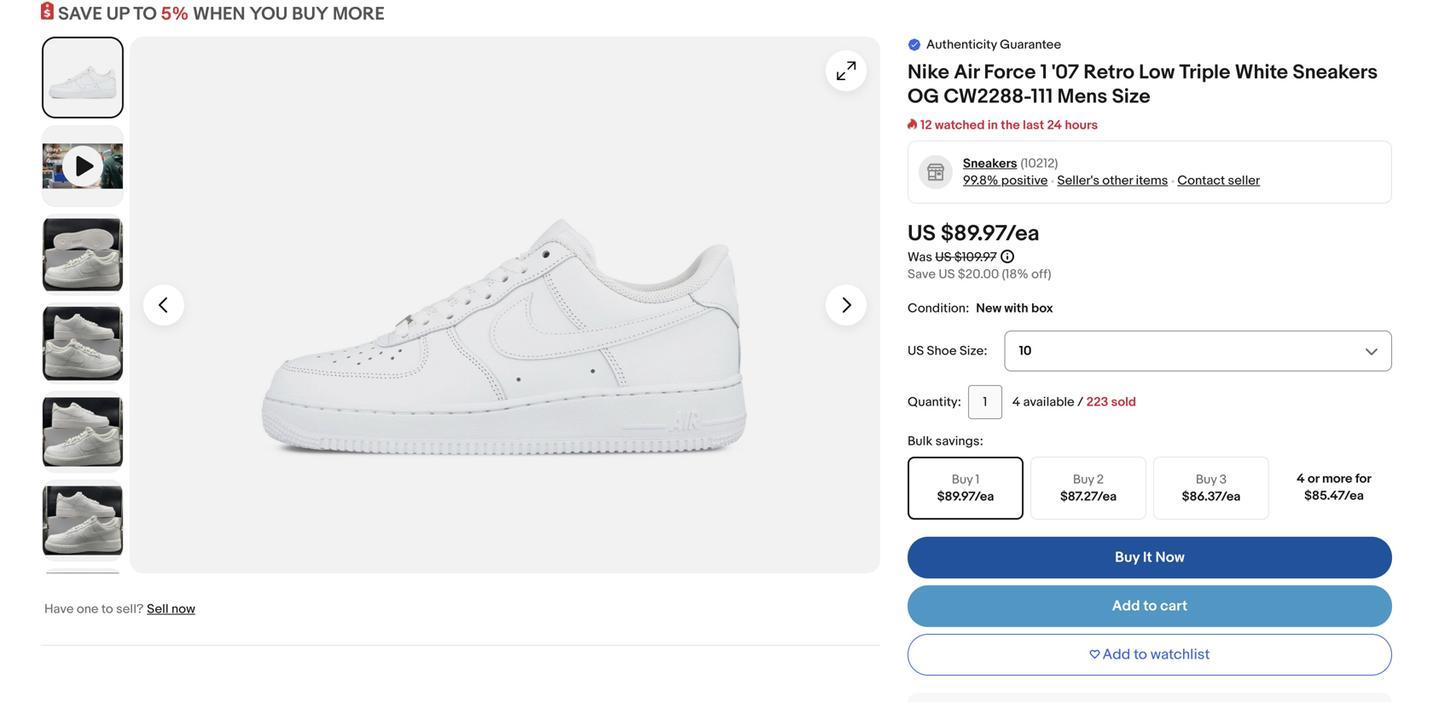 Task type: vqa. For each thing, say whether or not it's contained in the screenshot.
'Shipping and tracking for buyers'
no



Task type: locate. For each thing, give the bounding box(es) containing it.
seller's
[[1057, 173, 1100, 189]]

sneakers inside nike air force 1 '07 retro low triple white sneakers og cw2288-111 mens size
[[1293, 61, 1378, 85]]

to right one
[[101, 602, 113, 618]]

buy inside buy 1 $89.97/ea
[[952, 473, 973, 488]]

sell?
[[116, 602, 144, 618]]

2
[[1097, 473, 1104, 488]]

add to cart
[[1112, 598, 1188, 616]]

1 horizontal spatial 4
[[1297, 472, 1305, 487]]

to for add to watchlist
[[1134, 647, 1147, 665]]

now
[[171, 602, 195, 618]]

buy down savings: in the bottom right of the page
[[952, 473, 973, 488]]

save up to 5% when you buy more
[[58, 3, 385, 25]]

4 left or
[[1297, 472, 1305, 487]]

hours
[[1065, 118, 1098, 133]]

1 vertical spatial add
[[1103, 647, 1131, 665]]

have
[[44, 602, 74, 618]]

add to watchlist button
[[908, 635, 1392, 677]]

/
[[1078, 395, 1084, 410]]

to inside button
[[1134, 647, 1147, 665]]

4
[[1013, 395, 1020, 410], [1297, 472, 1305, 487]]

buy left it
[[1115, 550, 1140, 567]]

$89.97/ea up $109.97 on the right top
[[941, 221, 1040, 248]]

1 horizontal spatial size
[[1112, 85, 1151, 109]]

now
[[1156, 550, 1185, 567]]

sell now link
[[147, 602, 195, 618]]

4 inside 4 or more for $85.47/ea
[[1297, 472, 1305, 487]]

buy
[[292, 3, 329, 25]]

0 horizontal spatial sneakers
[[963, 156, 1017, 172]]

or
[[1308, 472, 1320, 487]]

items
[[1136, 173, 1168, 189]]

have one to sell? sell now
[[44, 602, 195, 618]]

$87.27/ea
[[1060, 490, 1117, 505]]

0 vertical spatial add
[[1112, 598, 1140, 616]]

4 right quantity: text box
[[1013, 395, 1020, 410]]

add for add to watchlist
[[1103, 647, 1131, 665]]

1 horizontal spatial 1
[[1041, 61, 1048, 85]]

$109.97
[[955, 250, 996, 265]]

you
[[249, 3, 288, 25]]

size inside nike air force 1 '07 retro low triple white sneakers og cw2288-111 mens size
[[1112, 85, 1151, 109]]

buy inside the buy 3 $86.37/ea
[[1196, 473, 1217, 488]]

og
[[908, 85, 939, 109]]

when
[[193, 3, 245, 25]]

0 vertical spatial sneakers
[[1293, 61, 1378, 85]]

watchlist
[[1151, 647, 1210, 665]]

white
[[1235, 61, 1288, 85]]

$89.97/ea down savings: in the bottom right of the page
[[937, 490, 994, 505]]

save
[[58, 3, 102, 25]]

4 available / 223 sold
[[1013, 395, 1136, 410]]

3
[[1220, 473, 1227, 488]]

size
[[1112, 85, 1151, 109], [960, 344, 984, 359]]

4 for 4 or more for $85.47/ea
[[1297, 472, 1305, 487]]

nike air force 1 '07 retro low triple white sneakers og cw2288-111 mens size - picture 1 of 7 image
[[130, 37, 880, 574]]

0 horizontal spatial 4
[[1013, 395, 1020, 410]]

1 vertical spatial 1
[[976, 473, 980, 488]]

sneakers (10212)
[[963, 156, 1058, 172]]

mens
[[1057, 85, 1108, 109]]

to left watchlist
[[1134, 647, 1147, 665]]

sneakers up 99.8%
[[963, 156, 1017, 172]]

add down add to cart link
[[1103, 647, 1131, 665]]

was us $109.97
[[908, 250, 996, 265]]

buy for it
[[1115, 550, 1140, 567]]

one
[[77, 602, 99, 618]]

$85.47/ea
[[1305, 489, 1364, 504]]

video 1 of 1 image
[[43, 126, 123, 207]]

quantity:
[[908, 395, 961, 410]]

us right was
[[935, 250, 952, 265]]

last
[[1023, 118, 1044, 133]]

111
[[1031, 85, 1053, 109]]

$89.97/ea
[[941, 221, 1040, 248], [937, 490, 994, 505]]

triple
[[1179, 61, 1231, 85]]

1 down savings: in the bottom right of the page
[[976, 473, 980, 488]]

save us $20.00 (18% off)
[[908, 267, 1052, 282]]

us left shoe at the right of the page
[[908, 344, 924, 359]]

0 horizontal spatial size
[[960, 344, 984, 359]]

add inside button
[[1103, 647, 1131, 665]]

sneakers
[[1293, 61, 1378, 85], [963, 156, 1017, 172]]

guarantee
[[1000, 37, 1061, 53]]

0 vertical spatial size
[[1112, 85, 1151, 109]]

buy left 2
[[1073, 473, 1094, 488]]

save
[[908, 267, 936, 282]]

with
[[1005, 301, 1029, 317]]

12 watched in the last 24 hours
[[921, 118, 1098, 133]]

add left cart
[[1112, 598, 1140, 616]]

0 horizontal spatial 1
[[976, 473, 980, 488]]

authenticity
[[927, 37, 997, 53]]

1 vertical spatial size
[[960, 344, 984, 359]]

contact seller
[[1178, 173, 1260, 189]]

(10212)
[[1021, 156, 1058, 172]]

us shoe size
[[908, 344, 984, 359]]

seller's other items
[[1057, 173, 1168, 189]]

1
[[1041, 61, 1048, 85], [976, 473, 980, 488]]

$20.00
[[958, 267, 999, 282]]

to left cart
[[1144, 598, 1157, 616]]

to
[[1144, 598, 1157, 616], [101, 602, 113, 618], [1134, 647, 1147, 665]]

buy inside buy 2 $87.27/ea
[[1073, 473, 1094, 488]]

add
[[1112, 598, 1140, 616], [1103, 647, 1131, 665]]

for
[[1355, 472, 1372, 487]]

contact
[[1178, 173, 1225, 189]]

buy left 3
[[1196, 473, 1217, 488]]

1 horizontal spatial sneakers
[[1293, 61, 1378, 85]]

sneakers right white
[[1293, 61, 1378, 85]]

size right shoe at the right of the page
[[960, 344, 984, 359]]

to for add to cart
[[1144, 598, 1157, 616]]

0 vertical spatial 4
[[1013, 395, 1020, 410]]

watched
[[935, 118, 985, 133]]

up
[[106, 3, 129, 25]]

0 vertical spatial 1
[[1041, 61, 1048, 85]]

1 left the '07
[[1041, 61, 1048, 85]]

size right mens
[[1112, 85, 1151, 109]]

shoe
[[927, 344, 957, 359]]

1 vertical spatial 4
[[1297, 472, 1305, 487]]



Task type: describe. For each thing, give the bounding box(es) containing it.
low
[[1139, 61, 1175, 85]]

4 for 4 available / 223 sold
[[1013, 395, 1020, 410]]

buy it now link
[[908, 538, 1392, 579]]

buy for 1
[[952, 473, 973, 488]]

1 inside buy 1 $89.97/ea
[[976, 473, 980, 488]]

force
[[984, 61, 1036, 85]]

nike
[[908, 61, 950, 85]]

picture 3 of 7 image
[[43, 304, 123, 384]]

1 inside nike air force 1 '07 retro low triple white sneakers og cw2288-111 mens size
[[1041, 61, 1048, 85]]

223
[[1087, 395, 1109, 410]]

authenticity guarantee
[[927, 37, 1061, 53]]

air
[[954, 61, 980, 85]]

add to watchlist
[[1103, 647, 1210, 665]]

99.8%
[[963, 173, 999, 189]]

sold
[[1111, 395, 1136, 410]]

sneakers image
[[918, 155, 953, 190]]

0 vertical spatial $89.97/ea
[[941, 221, 1040, 248]]

us down was us $109.97
[[939, 267, 955, 282]]

5%
[[161, 3, 189, 25]]

retro
[[1084, 61, 1135, 85]]

99.8% positive link
[[963, 173, 1048, 189]]

it
[[1143, 550, 1152, 567]]

us $89.97/ea
[[908, 221, 1040, 248]]

contact seller link
[[1178, 173, 1260, 189]]

$86.37/ea
[[1182, 490, 1241, 505]]

nike air force 1 '07 retro low triple white sneakers og cw2288-111 mens size
[[908, 61, 1378, 109]]

condition: new with box
[[908, 301, 1053, 317]]

add to cart link
[[908, 586, 1392, 628]]

12
[[921, 118, 932, 133]]

bulk savings:
[[908, 434, 983, 450]]

buy 1 $89.97/ea
[[937, 473, 994, 505]]

1 vertical spatial sneakers
[[963, 156, 1017, 172]]

us up was
[[908, 221, 936, 248]]

to
[[133, 3, 157, 25]]

bulk
[[908, 434, 933, 450]]

picture 2 of 7 image
[[43, 215, 123, 295]]

buy for 2
[[1073, 473, 1094, 488]]

positive
[[1001, 173, 1048, 189]]

buy 3 $86.37/ea
[[1182, 473, 1241, 505]]

cart
[[1160, 598, 1188, 616]]

(18%
[[1002, 267, 1029, 282]]

sell
[[147, 602, 169, 618]]

4 or more for $85.47/ea
[[1297, 472, 1372, 504]]

buy 2 $87.27/ea
[[1060, 473, 1117, 505]]

more
[[1322, 472, 1353, 487]]

the
[[1001, 118, 1020, 133]]

99.8% positive
[[963, 173, 1048, 189]]

Quantity: text field
[[968, 386, 1002, 420]]

24
[[1047, 118, 1062, 133]]

available
[[1023, 395, 1075, 410]]

add for add to cart
[[1112, 598, 1140, 616]]

more
[[333, 3, 385, 25]]

text__icon image
[[908, 37, 921, 51]]

picture 1 of 7 image
[[44, 38, 122, 117]]

in
[[988, 118, 998, 133]]

buy it now
[[1115, 550, 1185, 567]]

savings:
[[936, 434, 983, 450]]

other
[[1103, 173, 1133, 189]]

condition:
[[908, 301, 969, 317]]

cw2288-
[[944, 85, 1031, 109]]

sneakers link
[[963, 155, 1017, 172]]

picture 4 of 7 image
[[43, 393, 123, 473]]

buy for 3
[[1196, 473, 1217, 488]]

seller
[[1228, 173, 1260, 189]]

was
[[908, 250, 932, 265]]

'07
[[1052, 61, 1079, 85]]

picture 5 of 7 image
[[43, 481, 123, 561]]

1 vertical spatial $89.97/ea
[[937, 490, 994, 505]]

new
[[976, 301, 1002, 317]]

off)
[[1032, 267, 1052, 282]]

seller's other items link
[[1057, 173, 1168, 189]]

box
[[1031, 301, 1053, 317]]



